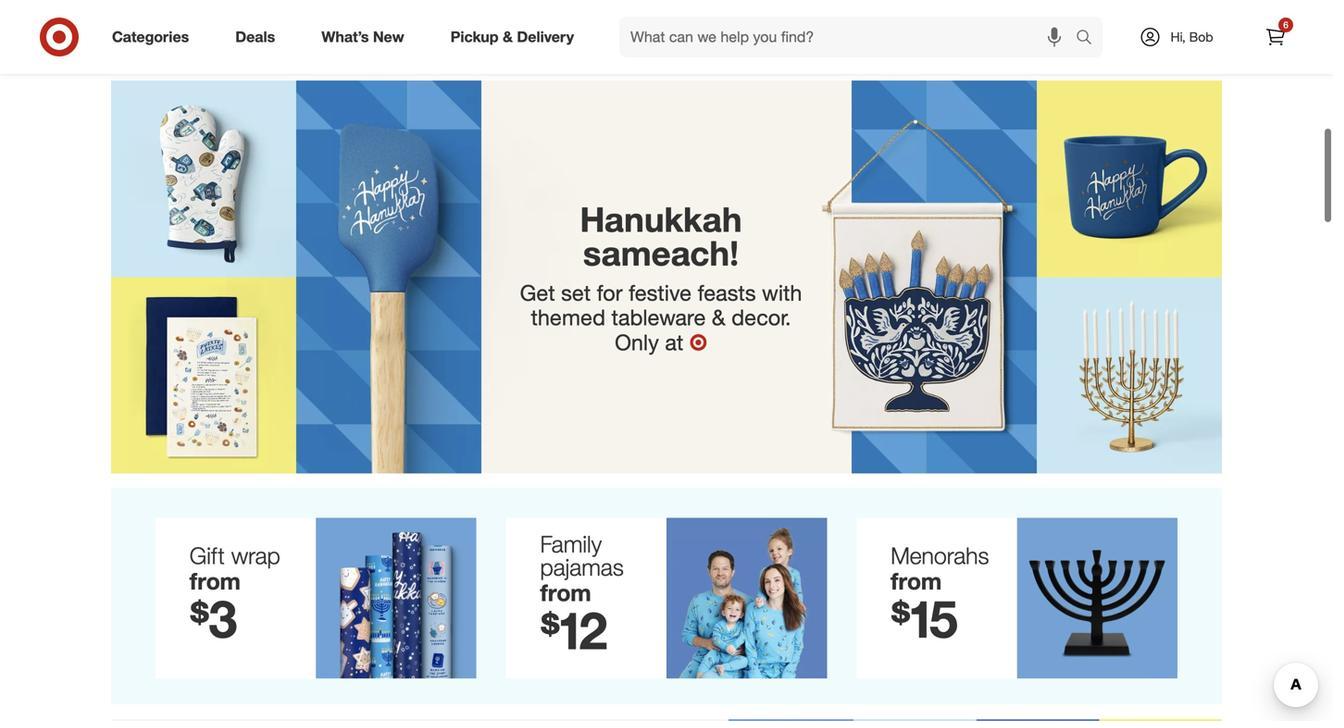Task type: describe. For each thing, give the bounding box(es) containing it.
themed
[[531, 304, 606, 331]]

add for first add to cart button
[[737, 10, 758, 24]]

to for first add to cart button
[[761, 10, 771, 24]]

hi, bob
[[1171, 29, 1214, 45]]

decor.
[[732, 304, 791, 331]]

what's new
[[322, 28, 404, 46]]

What can we help you find? suggestions appear below search field
[[620, 17, 1081, 57]]

add for second add to cart button from the left
[[919, 10, 940, 24]]

get set for festive feasts with themed tableware & decor. only at
[[520, 279, 802, 356]]

2 add to cart button from the left
[[874, 3, 1023, 32]]

family pajamas from $12
[[540, 530, 624, 661]]

add for first add to cart button from right
[[1101, 10, 1122, 24]]

festive
[[629, 279, 692, 306]]

feasts
[[698, 279, 756, 306]]

from for $3
[[190, 567, 241, 595]]

to for first add to cart button from right
[[1126, 10, 1136, 24]]

$15
[[891, 587, 958, 650]]

cart for first add to cart button from right
[[1139, 10, 1161, 24]]

set
[[561, 279, 591, 306]]

delivery
[[517, 28, 574, 46]]

cart for first add to cart button
[[774, 10, 796, 24]]

hi,
[[1171, 29, 1186, 45]]

pickup & delivery
[[451, 28, 574, 46]]

categories link
[[96, 17, 212, 57]]

only
[[615, 329, 659, 356]]

sameach!
[[583, 233, 739, 274]]

to for second add to cart button from the left
[[943, 10, 954, 24]]

6 link
[[1256, 17, 1297, 57]]

deals
[[235, 28, 275, 46]]

deals link
[[220, 17, 298, 57]]

add to cart for first add to cart button
[[737, 10, 796, 24]]

categories
[[112, 28, 189, 46]]

hanukkah sameach!
[[580, 199, 742, 274]]



Task type: locate. For each thing, give the bounding box(es) containing it.
1 add to cart from the left
[[737, 10, 796, 24]]

¬
[[690, 329, 707, 356]]

3 cart from the left
[[1139, 10, 1161, 24]]

3 to from the left
[[1126, 10, 1136, 24]]

hanukkah
[[580, 199, 742, 240]]

2 add to cart from the left
[[919, 10, 979, 24]]

for
[[597, 279, 623, 306]]

add to cart
[[737, 10, 796, 24], [919, 10, 979, 24], [1101, 10, 1161, 24]]

with
[[762, 279, 802, 306]]

search
[[1068, 30, 1112, 48]]

add to cart button
[[692, 3, 841, 32], [874, 3, 1023, 32], [1057, 3, 1206, 32]]

1 vertical spatial &
[[712, 304, 726, 331]]

&
[[503, 28, 513, 46], [712, 304, 726, 331]]

0 vertical spatial &
[[503, 28, 513, 46]]

new
[[373, 28, 404, 46]]

2 to from the left
[[943, 10, 954, 24]]

search button
[[1068, 17, 1112, 61]]

2 add from the left
[[919, 10, 940, 24]]

pajamas
[[540, 553, 624, 582]]

2 horizontal spatial add
[[1101, 10, 1122, 24]]

from inside family pajamas from $12
[[540, 579, 591, 607]]

3 add to cart from the left
[[1101, 10, 1161, 24]]

wrap
[[231, 542, 280, 570]]

from inside menorahs from $15
[[891, 567, 942, 595]]

$12
[[540, 599, 608, 661]]

cart for second add to cart button from the left
[[957, 10, 979, 24]]

3 add from the left
[[1101, 10, 1122, 24]]

to
[[761, 10, 771, 24], [943, 10, 954, 24], [1126, 10, 1136, 24]]

1 horizontal spatial &
[[712, 304, 726, 331]]

carousel region
[[111, 0, 1222, 80]]

add
[[737, 10, 758, 24], [919, 10, 940, 24], [1101, 10, 1122, 24]]

2 horizontal spatial add to cart button
[[1057, 3, 1206, 32]]

menorahs
[[891, 542, 989, 570]]

from
[[190, 567, 241, 595], [891, 567, 942, 595], [540, 579, 591, 607]]

1 to from the left
[[761, 10, 771, 24]]

1 horizontal spatial from
[[540, 579, 591, 607]]

1 horizontal spatial cart
[[957, 10, 979, 24]]

2 cart from the left
[[957, 10, 979, 24]]

0 horizontal spatial from
[[190, 567, 241, 595]]

0 horizontal spatial cart
[[774, 10, 796, 24]]

what's new link
[[306, 17, 428, 57]]

get
[[520, 279, 555, 306]]

add to cart for second add to cart button from the left
[[919, 10, 979, 24]]

2 horizontal spatial add to cart
[[1101, 10, 1161, 24]]

2 horizontal spatial to
[[1126, 10, 1136, 24]]

2 horizontal spatial from
[[891, 567, 942, 595]]

gift
[[190, 542, 225, 570]]

& right pickup
[[503, 28, 513, 46]]

1 add from the left
[[737, 10, 758, 24]]

what's
[[322, 28, 369, 46]]

0 horizontal spatial add to cart
[[737, 10, 796, 24]]

add to cart for first add to cart button from right
[[1101, 10, 1161, 24]]

2 horizontal spatial cart
[[1139, 10, 1161, 24]]

0 horizontal spatial add
[[737, 10, 758, 24]]

& right ¬
[[712, 304, 726, 331]]

cart
[[774, 10, 796, 24], [957, 10, 979, 24], [1139, 10, 1161, 24]]

$3
[[190, 587, 237, 650]]

at
[[665, 329, 684, 356]]

pickup
[[451, 28, 499, 46]]

1 horizontal spatial to
[[943, 10, 954, 24]]

1 add to cart button from the left
[[692, 3, 841, 32]]

6
[[1284, 19, 1289, 31]]

from inside gift wrap from $3
[[190, 567, 241, 595]]

1 horizontal spatial add to cart
[[919, 10, 979, 24]]

& inside the get set for festive feasts with themed tableware & decor. only at
[[712, 304, 726, 331]]

3 add to cart button from the left
[[1057, 3, 1206, 32]]

family
[[540, 530, 602, 559]]

0 horizontal spatial &
[[503, 28, 513, 46]]

from for $12
[[540, 579, 591, 607]]

0 horizontal spatial to
[[761, 10, 771, 24]]

gift wrap from $3
[[190, 542, 280, 650]]

1 horizontal spatial add
[[919, 10, 940, 24]]

1 cart from the left
[[774, 10, 796, 24]]

menorahs from $15
[[891, 542, 989, 650]]

tableware
[[612, 304, 706, 331]]

pickup & delivery link
[[435, 17, 597, 57]]

0 horizontal spatial add to cart button
[[692, 3, 841, 32]]

bob
[[1190, 29, 1214, 45]]

1 horizontal spatial add to cart button
[[874, 3, 1023, 32]]



Task type: vqa. For each thing, say whether or not it's contained in the screenshot.
Categories link at top
yes



